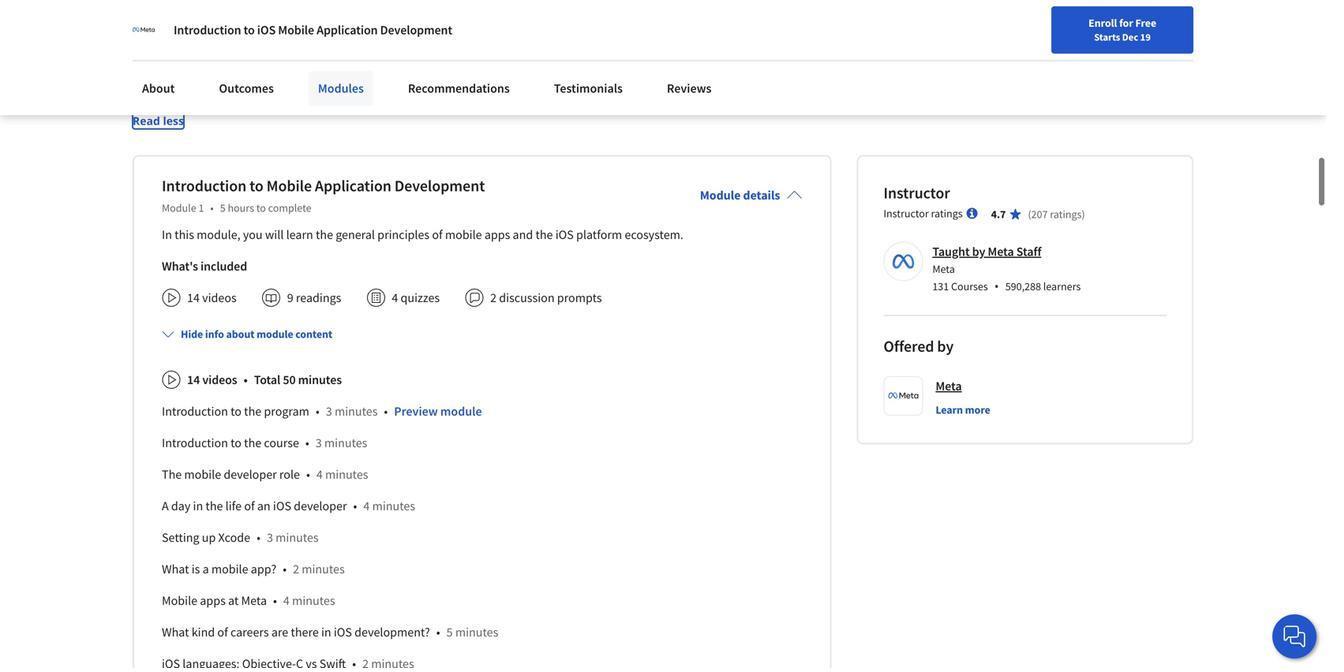 Task type: vqa. For each thing, say whether or not it's contained in the screenshot.
preview at the left bottom of the page
yes



Task type: describe. For each thing, give the bounding box(es) containing it.
in
[[162, 220, 172, 236]]

less
[[163, 106, 184, 121]]

0 vertical spatial of
[[432, 220, 443, 236]]

introduction for course
[[162, 428, 228, 444]]

by for taught
[[972, 237, 985, 253]]

module inside the introduction to mobile application development module 1 • 5 hours to complete
[[162, 194, 196, 208]]

3 for course
[[316, 428, 322, 444]]

1 vertical spatial module
[[440, 397, 482, 413]]

hours
[[228, 194, 254, 208]]

what is a mobile app? • 2 minutes
[[162, 555, 345, 570]]

chat with us image
[[1282, 624, 1307, 650]]

up
[[202, 523, 216, 539]]

• total 50 minutes
[[244, 365, 342, 381]]

to for course
[[231, 428, 242, 444]]

mobile inside info about module content element
[[162, 586, 197, 602]]

kind
[[192, 618, 215, 634]]

1 vertical spatial in
[[321, 618, 331, 634]]

this
[[175, 220, 194, 236]]

instructor for instructor ratings
[[884, 199, 929, 214]]

day
[[171, 492, 190, 507]]

the right and
[[536, 220, 553, 236]]

platform
[[576, 220, 622, 236]]

total
[[254, 365, 280, 381]]

introduction to ios mobile application development
[[174, 22, 452, 38]]

dec
[[1122, 31, 1138, 43]]

)
[[1082, 200, 1085, 214]]

testimonials link
[[544, 71, 632, 106]]

about
[[142, 81, 175, 96]]

introduction for program
[[162, 397, 228, 413]]

9
[[287, 283, 293, 299]]

there
[[291, 618, 319, 634]]

and
[[513, 220, 533, 236]]

1 videos from the top
[[202, 283, 237, 299]]

4.7
[[991, 200, 1006, 214]]

meta left staff
[[988, 237, 1014, 253]]

details
[[743, 181, 780, 196]]

vs
[[306, 649, 317, 665]]

14 inside info about module content element
[[187, 365, 200, 381]]

0 horizontal spatial of
[[217, 618, 228, 634]]

english
[[1023, 18, 1062, 34]]

0 horizontal spatial 3
[[267, 523, 273, 539]]

preview
[[394, 397, 438, 413]]

1 horizontal spatial ratings
[[1050, 200, 1082, 214]]

the left life
[[206, 492, 223, 507]]

outcomes link
[[209, 71, 283, 106]]

course
[[264, 428, 299, 444]]

1
[[198, 194, 204, 208]]

207
[[1031, 200, 1048, 214]]

the right learn
[[316, 220, 333, 236]]

what for what is a mobile app?
[[162, 555, 189, 570]]

9 readings
[[287, 283, 341, 299]]

development?
[[355, 618, 430, 634]]

2 discussion prompts
[[490, 283, 602, 299]]

ios right an
[[273, 492, 291, 507]]

mobile inside the introduction to mobile application development module 1 • 5 hours to complete
[[267, 169, 312, 189]]

recommendations link
[[398, 71, 519, 106]]

free
[[1135, 16, 1156, 30]]

content
[[295, 320, 332, 334]]

setting up xcode • 3 minutes
[[162, 523, 319, 539]]

module,
[[197, 220, 240, 236]]

will
[[265, 220, 284, 236]]

what for what kind of careers are there in ios development?
[[162, 618, 189, 634]]

learners
[[1043, 272, 1081, 287]]

meta image
[[133, 19, 155, 41]]

instructor for instructor
[[884, 176, 950, 196]]

read
[[133, 106, 160, 121]]

0 vertical spatial in
[[193, 492, 203, 507]]

testimonials
[[554, 81, 623, 96]]

to for program
[[231, 397, 242, 413]]

introduction to the course • 3 minutes
[[162, 428, 367, 444]]

module details
[[700, 181, 780, 196]]

hide info about module content button
[[155, 313, 339, 342]]

ecosystem.
[[625, 220, 683, 236]]

objective-
[[242, 649, 296, 665]]

enroll for free starts dec 19
[[1088, 16, 1156, 43]]

learn more
[[936, 396, 990, 410]]

0 vertical spatial mobile
[[278, 22, 314, 38]]

read less
[[133, 106, 184, 121]]

5 inside the introduction to mobile application development module 1 • 5 hours to complete
[[220, 194, 225, 208]]

prompts
[[557, 283, 602, 299]]

development inside the introduction to mobile application development module 1 • 5 hours to complete
[[394, 169, 485, 189]]

19
[[1140, 31, 1151, 43]]

introduction to the program • 3 minutes • preview module
[[162, 397, 482, 413]]

an
[[257, 492, 270, 507]]

taught by meta staff link
[[932, 237, 1041, 253]]

hide
[[181, 320, 203, 334]]

meta inside info about module content element
[[241, 586, 267, 602]]

taught by meta staff meta 131 courses • 590,288 learners
[[932, 237, 1081, 288]]

meta link
[[936, 370, 962, 389]]

to for mobile
[[244, 22, 255, 38]]

learn more button
[[936, 395, 990, 411]]

more
[[965, 396, 990, 410]]

to right hours
[[256, 194, 266, 208]]

what's included
[[162, 252, 247, 267]]

• inside taught by meta staff meta 131 courses • 590,288 learners
[[994, 271, 999, 288]]

the up introduction to the course • 3 minutes
[[244, 397, 261, 413]]

0 horizontal spatial ratings
[[931, 199, 963, 214]]



Task type: locate. For each thing, give the bounding box(es) containing it.
meta right at
[[241, 586, 267, 602]]

0 vertical spatial 14
[[187, 283, 200, 299]]

3 down an
[[267, 523, 273, 539]]

application up general
[[315, 169, 391, 189]]

videos inside info about module content element
[[202, 365, 237, 381]]

is
[[192, 555, 200, 570]]

0 vertical spatial 3
[[326, 397, 332, 413]]

3 for program
[[326, 397, 332, 413]]

2 vertical spatial 3
[[267, 523, 273, 539]]

languages:
[[183, 649, 240, 665]]

readings
[[296, 283, 341, 299]]

outcomes
[[219, 81, 274, 96]]

1 vertical spatial 14
[[187, 365, 200, 381]]

1 what from the top
[[162, 555, 189, 570]]

0 vertical spatial module
[[257, 320, 293, 334]]

staff
[[1016, 237, 1041, 253]]

module right preview
[[440, 397, 482, 413]]

ratings right 207
[[1050, 200, 1082, 214]]

included
[[200, 252, 247, 267]]

meta
[[988, 237, 1014, 253], [932, 255, 955, 269], [936, 372, 962, 387], [241, 586, 267, 602]]

instructor up instructor ratings
[[884, 176, 950, 196]]

c
[[296, 649, 303, 665]]

in right there
[[321, 618, 331, 634]]

1 vertical spatial mobile
[[267, 169, 312, 189]]

2 vertical spatial of
[[217, 618, 228, 634]]

module
[[700, 181, 741, 196], [162, 194, 196, 208]]

info
[[205, 320, 224, 334]]

1 vertical spatial 14 videos
[[187, 365, 237, 381]]

instructor
[[884, 176, 950, 196], [884, 199, 929, 214]]

5
[[220, 194, 225, 208], [446, 618, 453, 634]]

1 horizontal spatial 5
[[446, 618, 453, 634]]

instructor ratings
[[884, 199, 963, 214]]

2 instructor from the top
[[884, 199, 929, 214]]

reviews
[[667, 81, 712, 96]]

0 vertical spatial 14 videos
[[187, 283, 237, 299]]

for
[[1119, 16, 1133, 30]]

50
[[283, 365, 296, 381]]

2 horizontal spatial of
[[432, 220, 443, 236]]

0 horizontal spatial module
[[162, 194, 196, 208]]

to up outcomes link
[[244, 22, 255, 38]]

are
[[271, 618, 288, 634]]

ios up swift at the bottom of page
[[334, 618, 352, 634]]

0 vertical spatial by
[[972, 237, 985, 253]]

by right offered at right
[[937, 330, 954, 349]]

taught by meta staff image
[[886, 237, 921, 272]]

2 horizontal spatial 2
[[490, 283, 497, 299]]

to for application
[[249, 169, 263, 189]]

of left an
[[244, 492, 255, 507]]

0 horizontal spatial in
[[193, 492, 203, 507]]

minutes
[[298, 365, 342, 381], [335, 397, 378, 413], [324, 428, 367, 444], [325, 460, 368, 476], [372, 492, 415, 507], [276, 523, 319, 539], [302, 555, 345, 570], [292, 586, 335, 602], [455, 618, 498, 634], [371, 649, 414, 665]]

( 207 ratings )
[[1028, 200, 1085, 214]]

role
[[279, 460, 300, 476]]

read less button
[[133, 106, 184, 122]]

0 horizontal spatial 5
[[220, 194, 225, 208]]

development up in this module, you will learn the general principles of mobile apps and the ios platform ecosystem.
[[394, 169, 485, 189]]

1 horizontal spatial 3
[[316, 428, 322, 444]]

development up recommendations
[[380, 22, 452, 38]]

1 horizontal spatial apps
[[484, 220, 510, 236]]

a day in the life of an ios developer • 4 minutes
[[162, 492, 415, 507]]

2
[[490, 283, 497, 299], [293, 555, 299, 570], [362, 649, 369, 665]]

0 horizontal spatial developer
[[224, 460, 277, 476]]

1 vertical spatial developer
[[294, 492, 347, 507]]

mobile
[[445, 220, 482, 236], [184, 460, 221, 476], [211, 555, 248, 570]]

mobile up complete
[[267, 169, 312, 189]]

apps left at
[[200, 586, 226, 602]]

14 down the 'hide'
[[187, 365, 200, 381]]

590,288
[[1005, 272, 1041, 287]]

1 instructor from the top
[[884, 176, 950, 196]]

1 horizontal spatial developer
[[294, 492, 347, 507]]

developer up an
[[224, 460, 277, 476]]

1 vertical spatial 5
[[446, 618, 453, 634]]

0 vertical spatial 5
[[220, 194, 225, 208]]

0 horizontal spatial apps
[[200, 586, 226, 602]]

application inside the introduction to mobile application development module 1 • 5 hours to complete
[[315, 169, 391, 189]]

1 14 from the top
[[187, 283, 200, 299]]

meta up the 131
[[932, 255, 955, 269]]

mobile apps at meta • 4 minutes
[[162, 586, 335, 602]]

info about module content element
[[155, 307, 802, 669]]

learn
[[936, 396, 963, 410]]

development
[[380, 22, 452, 38], [394, 169, 485, 189]]

4 quizzes
[[392, 283, 440, 299]]

preview module link
[[394, 397, 482, 413]]

by right taught
[[972, 237, 985, 253]]

5 inside info about module content element
[[446, 618, 453, 634]]

5 right development?
[[446, 618, 453, 634]]

program
[[264, 397, 309, 413]]

131
[[932, 272, 949, 287]]

videos down the info
[[202, 365, 237, 381]]

module right about
[[257, 320, 293, 334]]

module inside dropdown button
[[257, 320, 293, 334]]

ratings up taught
[[931, 199, 963, 214]]

in right day
[[193, 492, 203, 507]]

1 vertical spatial mobile
[[184, 460, 221, 476]]

by
[[972, 237, 985, 253], [937, 330, 954, 349]]

xcode
[[218, 523, 250, 539]]

you
[[243, 220, 263, 236]]

show notifications image
[[1113, 20, 1132, 39]]

1 vertical spatial apps
[[200, 586, 226, 602]]

1 horizontal spatial of
[[244, 492, 255, 507]]

hide info about module content
[[181, 320, 332, 334]]

what left is on the bottom left of the page
[[162, 555, 189, 570]]

1 vertical spatial by
[[937, 330, 954, 349]]

1 vertical spatial 3
[[316, 428, 322, 444]]

• inside the introduction to mobile application development module 1 • 5 hours to complete
[[210, 194, 214, 208]]

swift
[[319, 649, 346, 665]]

english button
[[995, 0, 1090, 51]]

starts
[[1094, 31, 1120, 43]]

2 horizontal spatial 3
[[326, 397, 332, 413]]

ios left languages:
[[162, 649, 180, 665]]

taught
[[932, 237, 970, 253]]

3
[[326, 397, 332, 413], [316, 428, 322, 444], [267, 523, 273, 539]]

1 vertical spatial 2
[[293, 555, 299, 570]]

the
[[162, 460, 182, 476]]

life
[[225, 492, 242, 507]]

about link
[[133, 71, 184, 106]]

introduction for application
[[162, 169, 246, 189]]

the left course
[[244, 428, 261, 444]]

what kind of careers are there in ios development? • 5 minutes
[[162, 618, 498, 634]]

2 right swift at the bottom of page
[[362, 649, 369, 665]]

recommendations
[[408, 81, 510, 96]]

to up introduction to the course • 3 minutes
[[231, 397, 242, 413]]

the mobile developer role • 4 minutes
[[162, 460, 368, 476]]

what left kind
[[162, 618, 189, 634]]

offered by
[[884, 330, 954, 349]]

None search field
[[225, 10, 604, 41]]

0 vertical spatial videos
[[202, 283, 237, 299]]

in this module, you will learn the general principles of mobile apps and the ios platform ecosystem.
[[162, 220, 683, 236]]

0 vertical spatial developer
[[224, 460, 277, 476]]

quizzes
[[401, 283, 440, 299]]

modules link
[[309, 71, 373, 106]]

careers
[[230, 618, 269, 634]]

1 horizontal spatial 2
[[362, 649, 369, 665]]

apps inside info about module content element
[[200, 586, 226, 602]]

mobile up "modules" link
[[278, 22, 314, 38]]

1 vertical spatial what
[[162, 618, 189, 634]]

0 vertical spatial apps
[[484, 220, 510, 236]]

ios languages: objective-c vs swift • 2 minutes
[[162, 649, 414, 665]]

1 horizontal spatial by
[[972, 237, 985, 253]]

of right principles
[[432, 220, 443, 236]]

0 horizontal spatial module
[[257, 320, 293, 334]]

mobile right the
[[184, 460, 221, 476]]

introduction for mobile
[[174, 22, 241, 38]]

in
[[193, 492, 203, 507], [321, 618, 331, 634]]

apps left and
[[484, 220, 510, 236]]

videos
[[202, 283, 237, 299], [202, 365, 237, 381]]

instructor up taught by meta staff image
[[884, 199, 929, 214]]

3 down the introduction to the program • 3 minutes • preview module
[[316, 428, 322, 444]]

a
[[203, 555, 209, 570]]

0 vertical spatial instructor
[[884, 176, 950, 196]]

introduction to mobile application development module 1 • 5 hours to complete
[[162, 169, 485, 208]]

3 right program
[[326, 397, 332, 413]]

1 vertical spatial development
[[394, 169, 485, 189]]

1 14 videos from the top
[[187, 283, 237, 299]]

0 horizontal spatial 2
[[293, 555, 299, 570]]

mobile down is on the bottom left of the page
[[162, 586, 197, 602]]

1 horizontal spatial module
[[440, 397, 482, 413]]

2 14 from the top
[[187, 365, 200, 381]]

introduction inside the introduction to mobile application development module 1 • 5 hours to complete
[[162, 169, 246, 189]]

2 right app?
[[293, 555, 299, 570]]

module left the details
[[700, 181, 741, 196]]

2 14 videos from the top
[[187, 365, 237, 381]]

0 vertical spatial mobile
[[445, 220, 482, 236]]

0 vertical spatial development
[[380, 22, 452, 38]]

2 what from the top
[[162, 618, 189, 634]]

videos down included
[[202, 283, 237, 299]]

of
[[432, 220, 443, 236], [244, 492, 255, 507], [217, 618, 228, 634]]

0 horizontal spatial by
[[937, 330, 954, 349]]

5 left hours
[[220, 194, 225, 208]]

14 videos down the info
[[187, 365, 237, 381]]

by inside taught by meta staff meta 131 courses • 590,288 learners
[[972, 237, 985, 253]]

14 videos inside info about module content element
[[187, 365, 237, 381]]

at
[[228, 586, 239, 602]]

14 down what's included
[[187, 283, 200, 299]]

about
[[226, 320, 255, 334]]

2 left discussion
[[490, 283, 497, 299]]

mobile right the a
[[211, 555, 248, 570]]

1 horizontal spatial in
[[321, 618, 331, 634]]

1 horizontal spatial module
[[700, 181, 741, 196]]

of right kind
[[217, 618, 228, 634]]

2 vertical spatial mobile
[[162, 586, 197, 602]]

modules
[[318, 81, 364, 96]]

0 vertical spatial application
[[317, 22, 378, 38]]

1 vertical spatial videos
[[202, 365, 237, 381]]

ios up outcomes link
[[257, 22, 276, 38]]

what's
[[162, 252, 198, 267]]

by for offered
[[937, 330, 954, 349]]

2 vertical spatial 2
[[362, 649, 369, 665]]

meta up the learn
[[936, 372, 962, 387]]

courses
[[951, 272, 988, 287]]

to up hours
[[249, 169, 263, 189]]

to up the mobile developer role • 4 minutes
[[231, 428, 242, 444]]

2 videos from the top
[[202, 365, 237, 381]]

0 vertical spatial what
[[162, 555, 189, 570]]

app?
[[251, 555, 276, 570]]

general
[[336, 220, 375, 236]]

developer down the role
[[294, 492, 347, 507]]

0 vertical spatial 2
[[490, 283, 497, 299]]

2 vertical spatial mobile
[[211, 555, 248, 570]]

module left 1
[[162, 194, 196, 208]]

1 vertical spatial instructor
[[884, 199, 929, 214]]

the
[[316, 220, 333, 236], [536, 220, 553, 236], [244, 397, 261, 413], [244, 428, 261, 444], [206, 492, 223, 507]]

principles
[[377, 220, 430, 236]]

what
[[162, 555, 189, 570], [162, 618, 189, 634]]

mobile left and
[[445, 220, 482, 236]]

1 vertical spatial application
[[315, 169, 391, 189]]

a
[[162, 492, 169, 507]]

application up "modules" link
[[317, 22, 378, 38]]

1 vertical spatial of
[[244, 492, 255, 507]]

ios left platform
[[555, 220, 574, 236]]

14
[[187, 283, 200, 299], [187, 365, 200, 381]]

14 videos down what's included
[[187, 283, 237, 299]]

reviews link
[[657, 71, 721, 106]]



